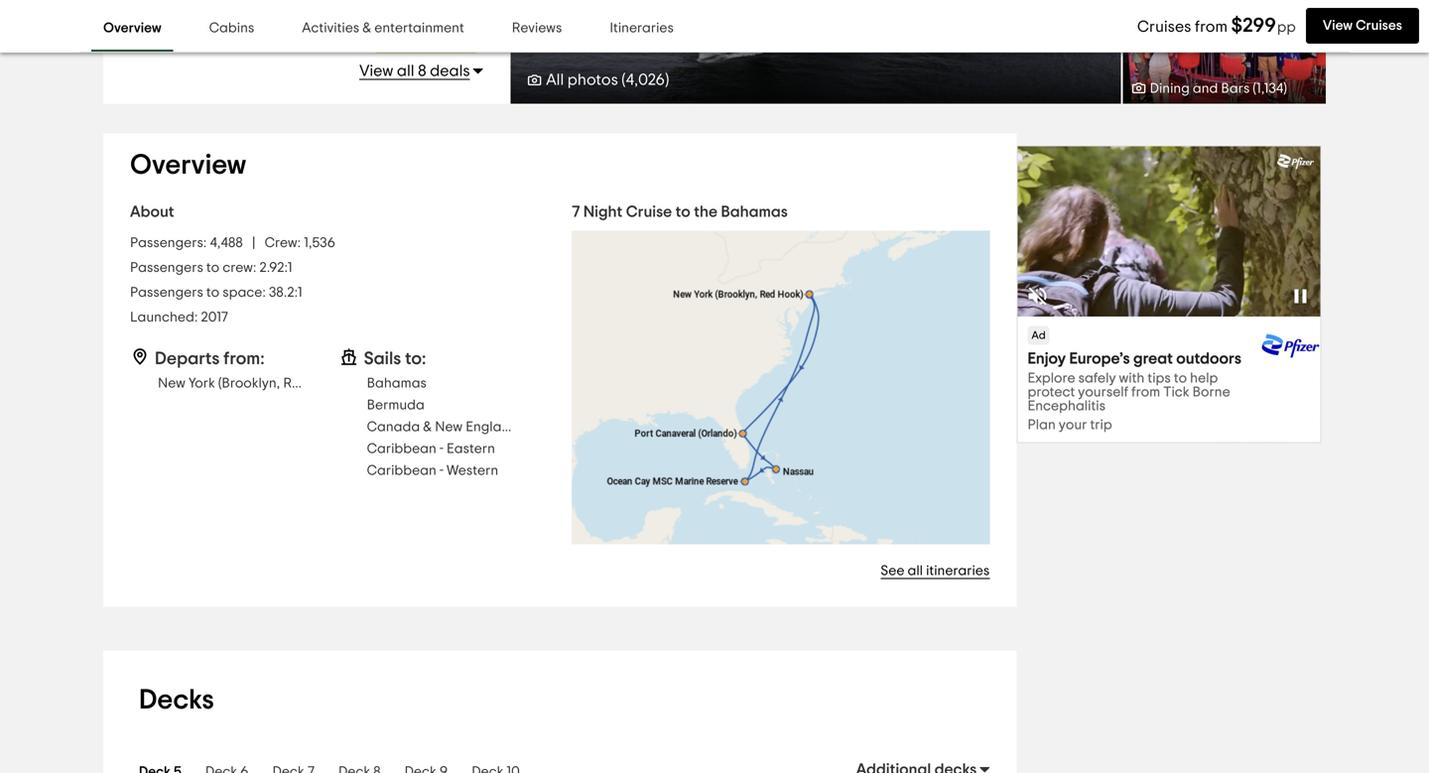 Task type: describe. For each thing, give the bounding box(es) containing it.
bermuda
[[367, 399, 425, 413]]

|
[[252, 236, 255, 250]]

hook)
[[312, 377, 349, 391]]

to for passengers to space: 38.2 :1
[[206, 286, 220, 300]]

1 horizontal spatial $299
[[1231, 16, 1276, 36]]

passengers to space: 38.2 :1
[[130, 286, 302, 300]]

advertisement region
[[1017, 146, 1321, 443]]

(brooklyn,
[[218, 377, 280, 391]]

see
[[881, 564, 905, 578]]

1 caribbean from the top
[[367, 442, 437, 456]]

view for view deal
[[393, 21, 425, 36]]

new inside departs from: new york (brooklyn, red hook)
[[158, 377, 185, 391]]

itineraries
[[926, 564, 990, 578]]

overview link
[[91, 6, 173, 52]]

1 horizontal spatial bahamas
[[721, 204, 788, 220]]

2 - from the top
[[440, 464, 444, 478]]

cabins
[[209, 21, 254, 35]]

4,026
[[626, 72, 665, 88]]

4,488
[[210, 236, 243, 250]]

the map for this itinerary is not available at this time. image
[[572, 231, 990, 544]]

reviews
[[512, 21, 562, 35]]

passengers for passengers to space:
[[130, 286, 203, 300]]

2 caribbean from the top
[[367, 464, 437, 478]]

1 - from the top
[[440, 442, 444, 456]]

crew:
[[223, 261, 256, 275]]

pp inside cruises from $299 pp
[[1277, 20, 1296, 35]]

itineraries link
[[598, 6, 686, 52]]

7
[[572, 204, 580, 220]]

view for view cruises
[[1323, 19, 1353, 33]]

view all 8 deals
[[359, 63, 470, 79]]

2.92
[[259, 261, 284, 275]]

activities & entertainment link
[[290, 6, 476, 52]]

0 horizontal spatial $299
[[296, 22, 337, 39]]

departs from: new york (brooklyn, red hook)
[[155, 350, 349, 391]]

passengers:
[[130, 236, 207, 250]]

1,536
[[304, 236, 336, 250]]

1 horizontal spatial (
[[1253, 82, 1257, 96]]

$299 pp
[[296, 22, 357, 39]]

cruises from $299 pp
[[1138, 16, 1296, 36]]

2017
[[201, 311, 228, 325]]

decks
[[139, 686, 214, 714]]

:1 for passengers to crew: 2.92 :1
[[284, 261, 292, 275]]

crew:
[[265, 236, 301, 250]]

and
[[1193, 82, 1218, 96]]

from
[[1195, 19, 1228, 35]]

all for view
[[397, 63, 414, 79]]

space:
[[223, 286, 266, 300]]

bahamas inside 'sails to: bahamas bermuda canada & new england caribbean - eastern caribbean - western'
[[367, 377, 427, 391]]

dining and bars ( 1,134 )
[[1150, 82, 1287, 96]]



Task type: vqa. For each thing, say whether or not it's contained in the screenshot.
"Bahamas" inside the Sails to: Bahamas Bermuda Canada & New England Caribbean - Eastern Caribbean - Western
yes



Task type: locate. For each thing, give the bounding box(es) containing it.
bahamas right the
[[721, 204, 788, 220]]

0 vertical spatial bahamas
[[721, 204, 788, 220]]

new up eastern
[[435, 421, 463, 434]]

)
[[665, 72, 669, 88], [1284, 82, 1287, 96]]

0 horizontal spatial &
[[363, 21, 371, 35]]

&
[[363, 21, 371, 35], [423, 421, 432, 434]]

1 horizontal spatial &
[[423, 421, 432, 434]]

& right activities on the left of the page
[[363, 21, 371, 35]]

sails
[[364, 350, 401, 368]]

view deal
[[393, 21, 459, 36]]

all left "8"
[[397, 63, 414, 79]]

all
[[546, 72, 564, 88]]

1 vertical spatial all
[[908, 564, 923, 578]]

2 passengers from the top
[[130, 286, 203, 300]]

0 vertical spatial passengers
[[130, 261, 203, 275]]

bahamas up bermuda
[[367, 377, 427, 391]]

cruises
[[1138, 19, 1192, 35], [1356, 19, 1403, 33]]

2 vertical spatial to
[[206, 286, 220, 300]]

dining
[[1150, 82, 1190, 96]]

night
[[583, 204, 623, 220]]

$299 right from
[[1231, 16, 1276, 36]]

& right canada
[[423, 421, 432, 434]]

1 cruises from the left
[[1138, 19, 1192, 35]]

view
[[1323, 19, 1353, 33], [393, 21, 425, 36], [359, 63, 393, 79]]

1 vertical spatial new
[[435, 421, 463, 434]]

1 vertical spatial bahamas
[[367, 377, 427, 391]]

-
[[440, 442, 444, 456], [440, 464, 444, 478]]

launched:
[[130, 311, 198, 325]]

0 horizontal spatial bahamas
[[367, 377, 427, 391]]

all for see
[[908, 564, 923, 578]]

passengers for passengers to crew:
[[130, 261, 203, 275]]

the
[[694, 204, 718, 220]]

to up passengers to space: 38.2 :1
[[206, 261, 220, 275]]

1 vertical spatial :1
[[294, 286, 302, 300]]

caribbean
[[367, 442, 437, 456], [367, 464, 437, 478]]

0 vertical spatial caribbean
[[367, 442, 437, 456]]

(
[[622, 72, 626, 88], [1253, 82, 1257, 96]]

0 vertical spatial &
[[363, 21, 371, 35]]

0 horizontal spatial cruises
[[1138, 19, 1192, 35]]

eastern
[[447, 442, 495, 456]]

passengers to crew: 2.92 :1
[[130, 261, 292, 275]]

pp inside $299 pp
[[339, 25, 357, 39]]

western
[[447, 464, 498, 478]]

to for passengers to crew: 2.92 :1
[[206, 261, 220, 275]]

0 vertical spatial :1
[[284, 261, 292, 275]]

1 vertical spatial to
[[206, 261, 220, 275]]

photos
[[568, 72, 618, 88]]

canada
[[367, 421, 420, 434]]

:1
[[284, 261, 292, 275], [294, 286, 302, 300]]

all photos ( 4,026 )
[[546, 72, 669, 88]]

see all itineraries
[[881, 564, 990, 578]]

pp
[[1277, 20, 1296, 35], [339, 25, 357, 39]]

cruises inside cruises from $299 pp
[[1138, 19, 1192, 35]]

passengers down passengers:
[[130, 261, 203, 275]]

1 passengers from the top
[[130, 261, 203, 275]]

to:
[[405, 350, 426, 368]]

all
[[397, 63, 414, 79], [908, 564, 923, 578]]

bahamas
[[721, 204, 788, 220], [367, 377, 427, 391]]

1 horizontal spatial pp
[[1277, 20, 1296, 35]]

england
[[466, 421, 518, 434]]

1 horizontal spatial all
[[908, 564, 923, 578]]

pp left the entertainment
[[339, 25, 357, 39]]

1 horizontal spatial new
[[435, 421, 463, 434]]

itineraries
[[610, 21, 674, 35]]

- left eastern
[[440, 442, 444, 456]]

activities
[[302, 21, 359, 35]]

deal
[[428, 21, 459, 36]]

1 horizontal spatial )
[[1284, 82, 1287, 96]]

- left western
[[440, 464, 444, 478]]

from:
[[223, 350, 265, 368]]

to
[[676, 204, 691, 220], [206, 261, 220, 275], [206, 286, 220, 300]]

to left the
[[676, 204, 691, 220]]

0 horizontal spatial pp
[[339, 25, 357, 39]]

deals
[[430, 63, 470, 79]]

1 vertical spatial overview
[[130, 152, 246, 179]]

0 vertical spatial -
[[440, 442, 444, 456]]

$299
[[1231, 16, 1276, 36], [296, 22, 337, 39]]

1 vertical spatial &
[[423, 421, 432, 434]]

$299 right cabins link
[[296, 22, 337, 39]]

new down departs
[[158, 377, 185, 391]]

( right "bars"
[[1253, 82, 1257, 96]]

york
[[189, 377, 215, 391]]

0 vertical spatial new
[[158, 377, 185, 391]]

1,134
[[1257, 82, 1284, 96]]

0 vertical spatial overview
[[103, 21, 161, 35]]

0 horizontal spatial )
[[665, 72, 669, 88]]

0 vertical spatial all
[[397, 63, 414, 79]]

) right "bars"
[[1284, 82, 1287, 96]]

1 vertical spatial -
[[440, 464, 444, 478]]

passengers
[[130, 261, 203, 275], [130, 286, 203, 300]]

0 horizontal spatial new
[[158, 377, 185, 391]]

entertainment
[[374, 21, 464, 35]]

view for view all 8 deals
[[359, 63, 393, 79]]

departs
[[155, 350, 220, 368]]

0 horizontal spatial all
[[397, 63, 414, 79]]

passengers: 4,488 | crew: 1,536
[[130, 236, 336, 250]]

all right see
[[908, 564, 923, 578]]

sails to: bahamas bermuda canada & new england caribbean - eastern caribbean - western
[[364, 350, 518, 478]]

7 night cruise to the bahamas
[[572, 204, 788, 220]]

1 horizontal spatial cruises
[[1356, 19, 1403, 33]]

overview inside 'overview' link
[[103, 21, 161, 35]]

activities & entertainment
[[302, 21, 464, 35]]

cruise
[[626, 204, 672, 220]]

2 cruises from the left
[[1356, 19, 1403, 33]]

bars
[[1221, 82, 1250, 96]]

1 vertical spatial caribbean
[[367, 464, 437, 478]]

new
[[158, 377, 185, 391], [435, 421, 463, 434]]

( right photos
[[622, 72, 626, 88]]

overview
[[103, 21, 161, 35], [130, 152, 246, 179]]

reviews link
[[500, 6, 574, 52]]

pp up 1,134
[[1277, 20, 1296, 35]]

cabins link
[[197, 6, 266, 52]]

8
[[418, 63, 426, 79]]

view cruises
[[1323, 19, 1403, 33]]

& inside 'sails to: bahamas bermuda canada & new england caribbean - eastern caribbean - western'
[[423, 421, 432, 434]]

38.2
[[269, 286, 294, 300]]

red
[[283, 377, 309, 391]]

0 horizontal spatial :1
[[284, 261, 292, 275]]

:1 for passengers to space: 38.2 :1
[[294, 286, 302, 300]]

) down 'itineraries' link
[[665, 72, 669, 88]]

launched: 2017
[[130, 311, 228, 325]]

1 vertical spatial passengers
[[130, 286, 203, 300]]

to up 2017
[[206, 286, 220, 300]]

passengers up launched:
[[130, 286, 203, 300]]

about
[[130, 204, 174, 220]]

0 vertical spatial to
[[676, 204, 691, 220]]

new inside 'sails to: bahamas bermuda canada & new england caribbean - eastern caribbean - western'
[[435, 421, 463, 434]]

0 horizontal spatial (
[[622, 72, 626, 88]]

1 horizontal spatial :1
[[294, 286, 302, 300]]



